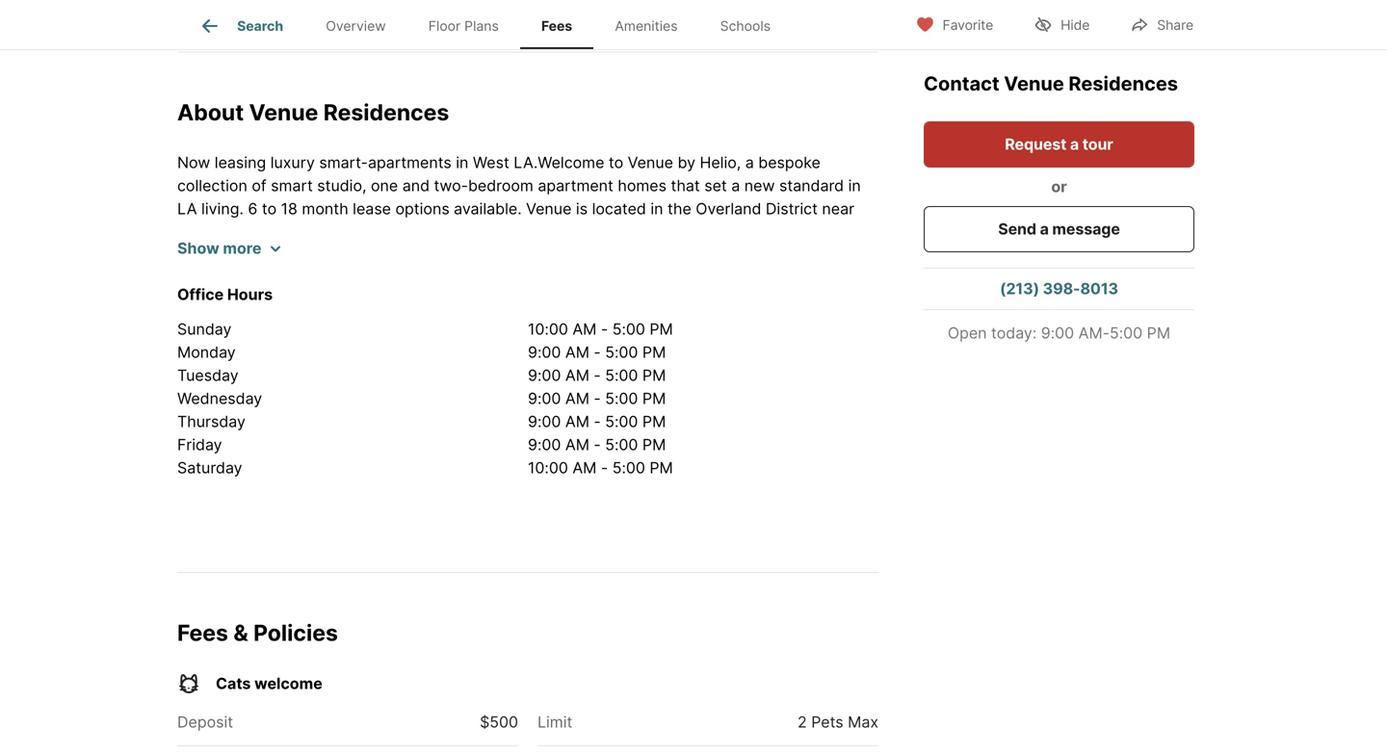 Task type: locate. For each thing, give the bounding box(es) containing it.
0 vertical spatial to
[[609, 153, 624, 172]]

policies
[[254, 620, 338, 647]]

10:00 am - 5:00 pm for saturday
[[528, 459, 673, 478]]

request a tour button
[[924, 121, 1195, 168]]

hours
[[227, 285, 273, 304]]

certified.
[[264, 361, 332, 380]]

overview tab
[[305, 3, 407, 49]]

am
[[573, 320, 597, 339], [566, 343, 590, 362], [566, 366, 590, 385], [566, 389, 590, 408], [566, 413, 590, 431], [566, 436, 590, 454], [573, 459, 597, 478]]

0 vertical spatial residences
[[1069, 72, 1179, 95]]

1 9:00 am - 5:00 pm from the top
[[528, 343, 666, 362]]

- for wednesday
[[594, 389, 601, 408]]

0 horizontal spatial to
[[262, 200, 277, 218]]

of up cabinetry
[[444, 223, 458, 241]]

0 horizontal spatial are
[[220, 246, 243, 265]]

the up including:
[[587, 269, 611, 288]]

open
[[948, 324, 987, 343]]

apartments
[[368, 153, 452, 172], [236, 292, 320, 311]]

1 vertical spatial for
[[358, 338, 378, 357]]

located
[[592, 200, 647, 218]]

floor plans
[[429, 18, 499, 34]]

0 horizontal spatial apartments
[[236, 292, 320, 311]]

0 vertical spatial 10:00
[[528, 320, 568, 339]]

thermostats,
[[691, 292, 788, 311]]

fees & policies
[[177, 620, 338, 647]]

office
[[177, 285, 224, 304]]

residences inside now leasing luxury smart-apartments in west la.welcome to venue by helio, a bespoke collection of smart studio, one and two-bedroom apartment homes that set a new standard in la living. 6 to 18 month lease options available. venue is located in the overland district near downtown culver city, and consists of two beautiful properties. what sets venue residences apart are the sleek black finishes, cabinetry and backsplash in the kitchens. under cabinet lighting and stainless steel beko appliances tie together the modern aesthetic. we call these "smart" apartments because of the in-unit technology, including: nest thermostats, electronic lights and custom electronic window shades. latchos door systems allow for smart access throughout the property for residents and their guests. venue residences are best in class. leed silver certified. contact us today :)
[[631, 338, 714, 357]]

set
[[705, 176, 727, 195]]

electronic
[[311, 315, 383, 334]]

fees
[[542, 18, 573, 34], [177, 620, 228, 647]]

10:00 am - 5:00 pm
[[528, 320, 673, 339], [528, 459, 673, 478]]

in up modern
[[618, 246, 630, 265]]

1 vertical spatial fees
[[177, 620, 228, 647]]

welcome
[[255, 674, 323, 693]]

:)
[[466, 361, 476, 380]]

door
[[579, 315, 614, 334]]

pm for wednesday
[[643, 389, 666, 408]]

pm
[[650, 320, 673, 339], [1148, 324, 1171, 343], [643, 343, 666, 362], [643, 366, 666, 385], [643, 389, 666, 408], [643, 413, 666, 431], [643, 436, 666, 454], [650, 459, 673, 478]]

to up the homes
[[609, 153, 624, 172]]

aesthetic.
[[676, 269, 747, 288]]

1 vertical spatial are
[[719, 338, 742, 357]]

the down custom
[[262, 338, 286, 357]]

9:00 for tuesday
[[528, 366, 561, 385]]

contact venue residences
[[924, 72, 1179, 95]]

2 horizontal spatial of
[[444, 223, 458, 241]]

tab list containing search
[[177, 0, 808, 49]]

for down electronic on the left
[[358, 338, 378, 357]]

overview
[[326, 18, 386, 34]]

send a message
[[999, 220, 1121, 239]]

398-
[[1043, 280, 1081, 298]]

0 horizontal spatial residences
[[324, 99, 449, 126]]

1 horizontal spatial apartments
[[368, 153, 452, 172]]

nest
[[653, 292, 687, 311]]

amenities
[[615, 18, 678, 34]]

downtown
[[177, 223, 255, 241]]

tab list
[[177, 0, 808, 49]]

3 9:00 am - 5:00 pm from the top
[[528, 389, 666, 408]]

0 vertical spatial fees
[[542, 18, 573, 34]]

am-
[[1079, 324, 1110, 343]]

contact down favorite
[[924, 72, 1000, 95]]

hide button
[[1018, 4, 1107, 44]]

1 10:00 from the top
[[528, 320, 568, 339]]

in up two-
[[456, 153, 469, 172]]

two-
[[434, 176, 468, 195]]

9:00 am - 5:00 pm for tuesday
[[528, 366, 666, 385]]

floor plans tab
[[407, 3, 520, 49]]

am for monday
[[566, 343, 590, 362]]

am for tuesday
[[566, 366, 590, 385]]

2 vertical spatial residences
[[631, 338, 714, 357]]

5:00 for tuesday
[[606, 366, 638, 385]]

shades.
[[450, 315, 508, 334]]

1 horizontal spatial of
[[390, 292, 405, 311]]

0 vertical spatial contact
[[924, 72, 1000, 95]]

are left best
[[719, 338, 742, 357]]

1 vertical spatial 10:00
[[528, 459, 568, 478]]

pm for monday
[[643, 343, 666, 362]]

to right 6
[[262, 200, 277, 218]]

venue up luxury
[[249, 99, 318, 126]]

residences up tour
[[1069, 72, 1179, 95]]

venue down door
[[581, 338, 626, 357]]

2 10:00 am - 5:00 pm from the top
[[528, 459, 673, 478]]

is
[[576, 200, 588, 218]]

for down thermostats,
[[727, 315, 747, 334]]

8013
[[1081, 280, 1119, 298]]

9:00 am - 5:00 pm for friday
[[528, 436, 666, 454]]

(213) 398-8013 button
[[924, 269, 1195, 309]]

5:00
[[613, 320, 646, 339], [1110, 324, 1143, 343], [606, 343, 638, 362], [606, 366, 638, 385], [606, 389, 638, 408], [606, 413, 638, 431], [606, 436, 638, 454], [613, 459, 646, 478]]

in right best
[[783, 338, 795, 357]]

send a message button
[[924, 206, 1195, 253]]

show
[[177, 239, 219, 258]]

lights
[[177, 315, 217, 334]]

2 horizontal spatial residences
[[1069, 72, 1179, 95]]

near
[[823, 200, 855, 218]]

contact inside now leasing luxury smart-apartments in west la.welcome to venue by helio, a bespoke collection of smart studio, one and two-bedroom apartment homes that set a new standard in la living. 6 to 18 month lease options available. venue is located in the overland district near downtown culver city, and consists of two beautiful properties. what sets venue residences apart are the sleek black finishes, cabinetry and backsplash in the kitchens. under cabinet lighting and stainless steel beko appliances tie together the modern aesthetic. we call these "smart" apartments because of the in-unit technology, including: nest thermostats, electronic lights and custom electronic window shades. latchos door systems allow for smart access throughout the property for residents and their guests. venue residences are best in class. leed silver certified. contact us today :)
[[336, 361, 394, 380]]

residences up the smart-
[[324, 99, 449, 126]]

1 vertical spatial smart
[[752, 315, 794, 334]]

more
[[223, 239, 262, 258]]

schools
[[721, 18, 771, 34]]

0 horizontal spatial contact
[[336, 361, 394, 380]]

a up new
[[746, 153, 754, 172]]

window
[[387, 315, 445, 334]]

venue
[[1005, 72, 1065, 95], [249, 99, 318, 126], [628, 153, 674, 172], [526, 200, 572, 218], [723, 223, 769, 241], [581, 338, 626, 357]]

share
[[1158, 17, 1194, 33]]

- for saturday
[[601, 459, 608, 478]]

5 9:00 am - 5:00 pm from the top
[[528, 436, 666, 454]]

fees for fees & policies
[[177, 620, 228, 647]]

pm for tuesday
[[643, 366, 666, 385]]

apartments up one
[[368, 153, 452, 172]]

0 vertical spatial 10:00 am - 5:00 pm
[[528, 320, 673, 339]]

1 vertical spatial to
[[262, 200, 277, 218]]

bespoke
[[759, 153, 821, 172]]

stainless
[[267, 269, 331, 288]]

9:00
[[1042, 324, 1075, 343], [528, 343, 561, 362], [528, 366, 561, 385], [528, 389, 561, 408], [528, 413, 561, 431], [528, 436, 561, 454]]

2 9:00 am - 5:00 pm from the top
[[528, 366, 666, 385]]

1 horizontal spatial contact
[[924, 72, 1000, 95]]

10:00
[[528, 320, 568, 339], [528, 459, 568, 478]]

5:00 for monday
[[606, 343, 638, 362]]

1 horizontal spatial fees
[[542, 18, 573, 34]]

am for wednesday
[[566, 389, 590, 408]]

in up the what
[[651, 200, 664, 218]]

including:
[[578, 292, 648, 311]]

10:00 for saturday
[[528, 459, 568, 478]]

smart down luxury
[[271, 176, 313, 195]]

lighting
[[177, 269, 231, 288]]

0 horizontal spatial smart
[[271, 176, 313, 195]]

1 vertical spatial of
[[444, 223, 458, 241]]

contact left us
[[336, 361, 394, 380]]

that
[[671, 176, 700, 195]]

message
[[1053, 220, 1121, 239]]

show more button
[[177, 237, 281, 260]]

open today: 9:00 am-5:00 pm
[[948, 324, 1171, 343]]

the down culver
[[248, 246, 272, 265]]

am for saturday
[[573, 459, 597, 478]]

2 10:00 from the top
[[528, 459, 568, 478]]

0 vertical spatial apartments
[[368, 153, 452, 172]]

1 10:00 am - 5:00 pm from the top
[[528, 320, 673, 339]]

am for sunday
[[573, 320, 597, 339]]

1 horizontal spatial for
[[727, 315, 747, 334]]

of down beko
[[390, 292, 405, 311]]

10:00 for sunday
[[528, 320, 568, 339]]

systems
[[618, 315, 681, 334]]

1 vertical spatial residences
[[324, 99, 449, 126]]

living.
[[201, 200, 244, 218]]

1 vertical spatial contact
[[336, 361, 394, 380]]

the up "window"
[[409, 292, 433, 311]]

&
[[234, 620, 248, 647]]

- for tuesday
[[594, 366, 601, 385]]

0 vertical spatial for
[[727, 315, 747, 334]]

and up tie
[[500, 246, 527, 265]]

max
[[848, 713, 879, 732]]

9:00 am - 5:00 pm for monday
[[528, 343, 666, 362]]

venue up the request
[[1005, 72, 1065, 95]]

of
[[252, 176, 267, 195], [444, 223, 458, 241], [390, 292, 405, 311]]

- for monday
[[594, 343, 601, 362]]

apartments up custom
[[236, 292, 320, 311]]

residences
[[773, 223, 852, 241]]

west
[[473, 153, 510, 172]]

1 horizontal spatial smart
[[752, 315, 794, 334]]

10:00 am - 5:00 pm for sunday
[[528, 320, 673, 339]]

or
[[1052, 177, 1068, 196]]

of up 6
[[252, 176, 267, 195]]

residences down systems
[[631, 338, 714, 357]]

4 9:00 am - 5:00 pm from the top
[[528, 413, 666, 431]]

smart up best
[[752, 315, 794, 334]]

fees inside tab
[[542, 18, 573, 34]]

1 horizontal spatial residences
[[631, 338, 714, 357]]

smart-
[[319, 153, 368, 172]]

are down downtown
[[220, 246, 243, 265]]

pm for friday
[[643, 436, 666, 454]]

the
[[668, 200, 692, 218], [248, 246, 272, 265], [635, 246, 659, 265], [587, 269, 611, 288], [409, 292, 433, 311], [262, 338, 286, 357]]

fees left &
[[177, 620, 228, 647]]

lease
[[353, 200, 391, 218]]

are
[[220, 246, 243, 265], [719, 338, 742, 357]]

steel
[[335, 269, 370, 288]]

leed
[[177, 361, 216, 380]]

0 vertical spatial of
[[252, 176, 267, 195]]

1 vertical spatial 10:00 am - 5:00 pm
[[528, 459, 673, 478]]

modern
[[615, 269, 671, 288]]

and
[[403, 176, 430, 195], [348, 223, 375, 241], [500, 246, 527, 265], [235, 269, 262, 288], [221, 315, 248, 334], [454, 338, 481, 357]]

in
[[456, 153, 469, 172], [849, 176, 861, 195], [651, 200, 664, 218], [618, 246, 630, 265], [783, 338, 795, 357]]

fees right plans
[[542, 18, 573, 34]]

0 horizontal spatial fees
[[177, 620, 228, 647]]

1 vertical spatial apartments
[[236, 292, 320, 311]]

collection
[[177, 176, 248, 195]]

venue up beautiful
[[526, 200, 572, 218]]



Task type: describe. For each thing, give the bounding box(es) containing it.
wednesday
[[177, 389, 262, 408]]

now
[[177, 153, 210, 172]]

and up options
[[403, 176, 430, 195]]

0 horizontal spatial for
[[358, 338, 378, 357]]

0 vertical spatial are
[[220, 246, 243, 265]]

under
[[733, 246, 778, 265]]

6
[[248, 200, 258, 218]]

month
[[302, 200, 349, 218]]

us
[[399, 361, 416, 380]]

1 horizontal spatial to
[[609, 153, 624, 172]]

options
[[396, 200, 450, 218]]

cats
[[216, 674, 251, 693]]

monday
[[177, 343, 236, 362]]

sets
[[688, 223, 719, 241]]

am for thursday
[[566, 413, 590, 431]]

culver
[[259, 223, 306, 241]]

- for friday
[[594, 436, 601, 454]]

venue up 'under'
[[723, 223, 769, 241]]

2 vertical spatial of
[[390, 292, 405, 311]]

custom
[[253, 315, 306, 334]]

guests.
[[523, 338, 576, 357]]

together
[[520, 269, 583, 288]]

9:00 am - 5:00 pm for wednesday
[[528, 389, 666, 408]]

deposit
[[177, 713, 233, 732]]

best
[[746, 338, 778, 357]]

in up near
[[849, 176, 861, 195]]

standard
[[780, 176, 844, 195]]

residences for about venue residences
[[324, 99, 449, 126]]

two
[[463, 223, 490, 241]]

18
[[281, 200, 298, 218]]

saturday
[[177, 459, 242, 478]]

5:00 for friday
[[606, 436, 638, 454]]

pets
[[812, 713, 844, 732]]

(213) 398-8013 link
[[924, 269, 1195, 309]]

venue up the homes
[[628, 153, 674, 172]]

pm for sunday
[[650, 320, 673, 339]]

0 horizontal spatial of
[[252, 176, 267, 195]]

today
[[420, 361, 461, 380]]

share button
[[1114, 4, 1211, 44]]

plans
[[465, 18, 499, 34]]

residences for contact venue residences
[[1069, 72, 1179, 95]]

tour
[[1083, 135, 1114, 154]]

what
[[646, 223, 684, 241]]

5:00 for sunday
[[613, 320, 646, 339]]

their
[[486, 338, 519, 357]]

floor
[[429, 18, 461, 34]]

limit
[[538, 713, 573, 732]]

black
[[318, 246, 357, 265]]

cats welcome
[[216, 674, 323, 693]]

1 horizontal spatial are
[[719, 338, 742, 357]]

friday
[[177, 436, 222, 454]]

5:00 for wednesday
[[606, 389, 638, 408]]

- for sunday
[[601, 320, 608, 339]]

9:00 for thursday
[[528, 413, 561, 431]]

allow
[[685, 315, 723, 334]]

by
[[678, 153, 696, 172]]

9:00 for wednesday
[[528, 389, 561, 408]]

about
[[177, 99, 244, 126]]

- for thursday
[[594, 413, 601, 431]]

amenities tab
[[594, 3, 699, 49]]

district
[[766, 200, 818, 218]]

in-
[[438, 292, 457, 311]]

(213) 398-8013
[[1000, 280, 1119, 298]]

luxury
[[271, 153, 315, 172]]

0 vertical spatial smart
[[271, 176, 313, 195]]

hide
[[1061, 17, 1090, 33]]

about venue residences
[[177, 99, 449, 126]]

cabinet
[[782, 246, 836, 265]]

bedroom
[[468, 176, 534, 195]]

sunday
[[177, 320, 232, 339]]

backsplash
[[531, 246, 613, 265]]

apartment
[[538, 176, 614, 195]]

9:00 am - 5:00 pm for thursday
[[528, 413, 666, 431]]

tuesday
[[177, 366, 239, 385]]

studio,
[[317, 176, 367, 195]]

a right send
[[1040, 220, 1049, 239]]

a left tour
[[1071, 135, 1080, 154]]

call
[[779, 269, 804, 288]]

fees tab
[[520, 3, 594, 49]]

5:00 for saturday
[[613, 459, 646, 478]]

the down that
[[668, 200, 692, 218]]

access
[[798, 315, 849, 334]]

class.
[[800, 338, 841, 357]]

favorite
[[943, 17, 994, 33]]

property
[[291, 338, 354, 357]]

fees for fees
[[542, 18, 573, 34]]

electronic
[[792, 292, 864, 311]]

residents
[[382, 338, 450, 357]]

and up throughout
[[221, 315, 248, 334]]

beko
[[374, 269, 411, 288]]

and down more
[[235, 269, 262, 288]]

now leasing luxury smart-apartments in west la.welcome to venue by helio, a bespoke collection of smart studio, one and two-bedroom apartment homes that set a new standard in la living. 6 to 18 month lease options available. venue is located in the overland district near downtown culver city, and consists of two beautiful properties. what sets venue residences apart are the sleek black finishes, cabinetry and backsplash in the kitchens. under cabinet lighting and stainless steel beko appliances tie together the modern aesthetic. we call these "smart" apartments because of the in-unit technology, including: nest thermostats, electronic lights and custom electronic window shades. latchos door systems allow for smart access throughout the property for residents and their guests. venue residences are best in class. leed silver certified. contact us today :)
[[177, 153, 864, 380]]

we
[[752, 269, 775, 288]]

tie
[[498, 269, 516, 288]]

a right set
[[732, 176, 740, 195]]

the up modern
[[635, 246, 659, 265]]

and up ":)"
[[454, 338, 481, 357]]

5:00 for thursday
[[606, 413, 638, 431]]

search link
[[199, 14, 283, 38]]

request
[[1005, 135, 1067, 154]]

2 pets max
[[798, 713, 879, 732]]

available.
[[454, 200, 522, 218]]

$500
[[480, 713, 519, 732]]

today:
[[992, 324, 1037, 343]]

silver
[[220, 361, 260, 380]]

9:00 for monday
[[528, 343, 561, 362]]

cabinetry
[[426, 246, 495, 265]]

these
[[808, 269, 849, 288]]

2
[[798, 713, 807, 732]]

pm for saturday
[[650, 459, 673, 478]]

am for friday
[[566, 436, 590, 454]]

beautiful
[[494, 223, 558, 241]]

la.welcome
[[514, 153, 605, 172]]

schools tab
[[699, 3, 792, 49]]

9:00 for friday
[[528, 436, 561, 454]]

leasing
[[215, 153, 266, 172]]

and down lease
[[348, 223, 375, 241]]

latchos
[[512, 315, 575, 334]]

pm for thursday
[[643, 413, 666, 431]]



Task type: vqa. For each thing, say whether or not it's contained in the screenshot.
Monday
yes



